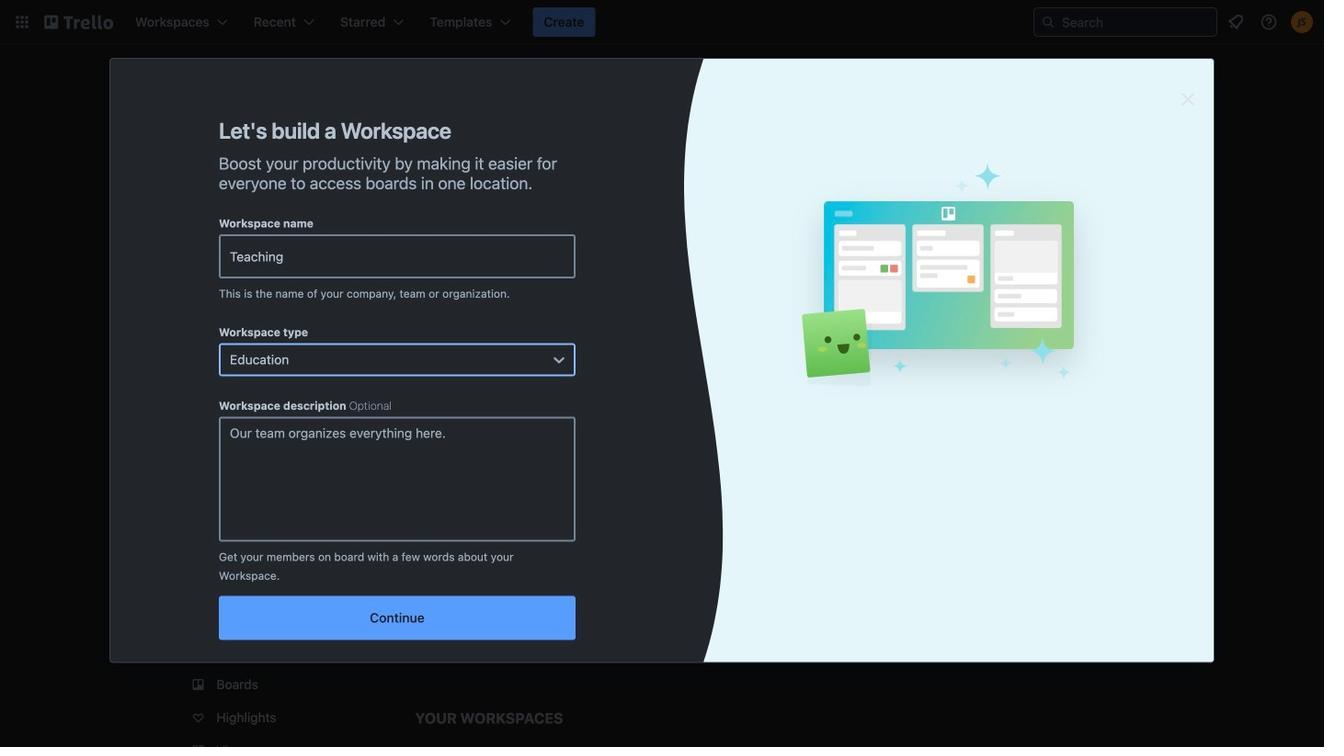 Task type: locate. For each thing, give the bounding box(es) containing it.
add image
[[356, 409, 379, 431]]

Our team organizes everything here. text field
[[219, 417, 576, 542]]

Taco's Co. text field
[[219, 235, 576, 279]]

0 notifications image
[[1225, 11, 1247, 33]]

john smith (johnsmith38824343) image
[[1292, 11, 1314, 33]]

Search field
[[1056, 9, 1217, 35]]

primary element
[[0, 0, 1325, 44]]



Task type: vqa. For each thing, say whether or not it's contained in the screenshot.
PRIMARY element
yes



Task type: describe. For each thing, give the bounding box(es) containing it.
open information menu image
[[1260, 13, 1279, 31]]

search image
[[1041, 15, 1056, 29]]



